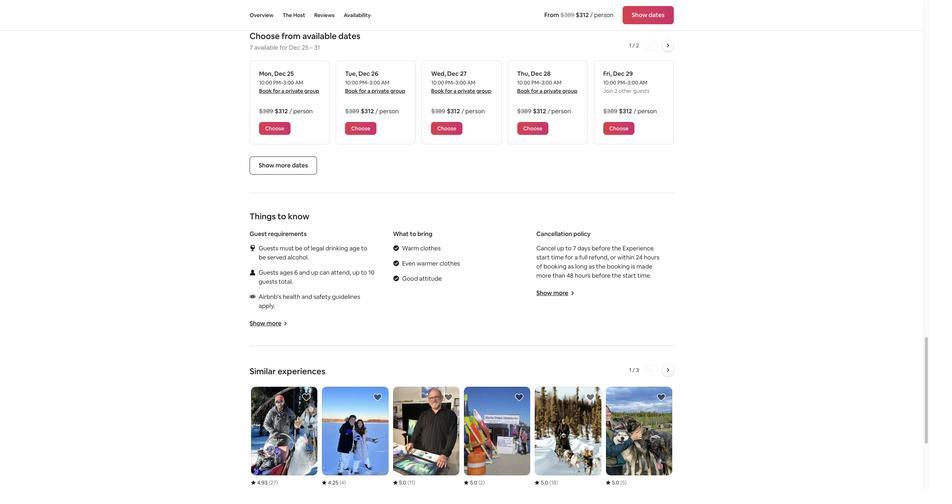 Task type: locate. For each thing, give the bounding box(es) containing it.
5 ) from the left
[[557, 479, 558, 486]]

$312 down wed, dec 27 10:00 pm–3:00 am book for a private group
[[447, 107, 460, 115]]

save this experience image inside three hour ice fishing experience group
[[373, 393, 382, 402]]

for inside the thu, dec 28 10:00 pm–3:00 am book for a private group
[[531, 88, 539, 94]]

for
[[280, 44, 288, 52], [273, 88, 280, 94], [359, 88, 367, 94], [445, 88, 453, 94], [531, 88, 539, 94], [566, 254, 574, 261]]

0 vertical spatial guests
[[634, 88, 650, 94]]

10:00 down thu,
[[518, 79, 531, 86]]

$389 down the "mon, dec 25 10:00 pm–3:00 am book for a private group" on the top left of the page
[[259, 107, 273, 115]]

2 horizontal spatial dates
[[649, 11, 665, 19]]

1 vertical spatial be
[[259, 254, 266, 261]]

book for a private group link
[[259, 88, 319, 94], [345, 88, 406, 94], [431, 88, 492, 94], [518, 88, 578, 94]]

group inside the thu, dec 28 10:00 pm–3:00 am book for a private group
[[563, 88, 578, 94]]

a inside cancel up to 7 days before the experience start time for a full refund, or within 24 hours of booking as long as the booking is made more than 48 hours before the start time.
[[575, 254, 578, 261]]

am inside the thu, dec 28 10:00 pm–3:00 am book for a private group
[[554, 79, 562, 86]]

25
[[302, 44, 309, 52], [287, 70, 294, 78]]

save this experience image
[[515, 393, 524, 402], [586, 393, 595, 402]]

/
[[591, 11, 593, 19], [633, 42, 635, 49], [290, 107, 292, 115], [376, 107, 378, 115], [462, 107, 464, 115], [548, 107, 550, 115], [634, 107, 637, 115], [633, 367, 635, 374]]

$389 $312 / person for 26
[[345, 107, 399, 115]]

a
[[282, 88, 285, 94], [368, 88, 371, 94], [454, 88, 457, 94], [540, 88, 543, 94], [575, 254, 578, 261]]

dec right wed,
[[448, 70, 459, 78]]

dec for tue, dec 26
[[359, 70, 370, 78]]

save this experience image for 4.93 ( 27 )
[[302, 393, 311, 402]]

2 10:00 from the left
[[345, 79, 358, 86]]

drinking
[[326, 244, 348, 252]]

be up alcohol.
[[295, 244, 303, 252]]

book for a private group link down 28
[[518, 88, 578, 94]]

and right 6
[[299, 269, 310, 277]]

0 vertical spatial guests
[[259, 244, 279, 252]]

private inside the thu, dec 28 10:00 pm–3:00 am book for a private group
[[544, 88, 562, 94]]

0 horizontal spatial up
[[311, 269, 318, 277]]

2 pm–3:00 from the left
[[360, 79, 380, 86]]

guests up the served
[[259, 244, 279, 252]]

save this experience image inside majestic aurora painting with a professional art coach group
[[444, 393, 453, 402]]

1 vertical spatial 27
[[271, 479, 276, 486]]

a for 26
[[368, 88, 371, 94]]

10:00 inside tue, dec 26 10:00 pm–3:00 am book for a private group
[[345, 79, 358, 86]]

1 vertical spatial 25
[[287, 70, 294, 78]]

to left 10
[[361, 269, 367, 277]]

book down the mon,
[[259, 88, 272, 94]]

1 horizontal spatial start
[[623, 272, 636, 280]]

for for thu, dec 28
[[531, 88, 539, 94]]

0 horizontal spatial dates
[[292, 161, 308, 169]]

$389 $312 / person down the "mon, dec 25 10:00 pm–3:00 am book for a private group" on the top left of the page
[[259, 107, 313, 115]]

3 group from the left
[[477, 88, 492, 94]]

show more dates link
[[250, 157, 317, 175]]

group inside wed, dec 27 10:00 pm–3:00 am book for a private group
[[477, 88, 492, 94]]

10:00 inside fri, dec 29 10:00 pm–3:00 am join 2 other guests
[[604, 79, 617, 86]]

$312 down other
[[619, 107, 632, 115]]

1 vertical spatial before
[[592, 272, 611, 280]]

1 am from the left
[[295, 79, 303, 86]]

up left can
[[311, 269, 318, 277]]

dec inside the choose from available dates 7 available for dec 25 – 31
[[289, 44, 300, 52]]

5.0 ( 11 )
[[399, 479, 416, 486]]

1 vertical spatial available
[[254, 44, 278, 52]]

pm–3:00 for 27
[[446, 79, 466, 86]]

10:00 down wed,
[[431, 79, 444, 86]]

a inside the thu, dec 28 10:00 pm–3:00 am book for a private group
[[540, 88, 543, 94]]

and left safety
[[302, 293, 312, 301]]

before down refund,
[[592, 272, 611, 280]]

10:00 inside wed, dec 27 10:00 pm–3:00 am book for a private group
[[431, 79, 444, 86]]

2 1 from the top
[[630, 367, 632, 374]]

guests right other
[[634, 88, 650, 94]]

2 5.0 from the left
[[470, 479, 478, 486]]

am inside fri, dec 29 10:00 pm–3:00 am join 2 other guests
[[640, 79, 648, 86]]

1 horizontal spatial booking
[[607, 263, 630, 271]]

similar experiences
[[250, 366, 326, 377]]

1 $389 $312 / person from the left
[[259, 107, 313, 115]]

dec left '26'
[[359, 70, 370, 78]]

$389 right 'from'
[[561, 11, 575, 19]]

pm–3:00 inside the thu, dec 28 10:00 pm–3:00 am book for a private group
[[532, 79, 552, 86]]

1 horizontal spatial dates
[[339, 31, 361, 41]]

what to bring
[[393, 230, 433, 238]]

private inside tue, dec 26 10:00 pm–3:00 am book for a private group
[[372, 88, 389, 94]]

from $389 $312 / person
[[545, 11, 614, 19]]

1 vertical spatial dates
[[339, 31, 361, 41]]

1 private from the left
[[286, 88, 303, 94]]

10:00 up join on the top right of the page
[[604, 79, 617, 86]]

)
[[276, 479, 278, 486], [344, 479, 346, 486], [414, 479, 416, 486], [483, 479, 485, 486], [557, 479, 558, 486], [625, 479, 627, 486]]

0 horizontal spatial 7
[[250, 44, 253, 52]]

person for mon, dec 25
[[294, 107, 313, 115]]

0 vertical spatial of
[[304, 244, 310, 252]]

( inside paddle the waters in the alaska interior "group"
[[479, 479, 480, 486]]

2 save this experience image from the left
[[373, 393, 382, 402]]

the host button
[[283, 0, 305, 30]]

6 ( from the left
[[621, 479, 622, 486]]

1
[[630, 42, 632, 49], [630, 367, 632, 374]]

0 vertical spatial 7
[[250, 44, 253, 52]]

$389 $312 / person down the thu, dec 28 10:00 pm–3:00 am book for a private group
[[518, 107, 571, 115]]

1 horizontal spatial 2
[[615, 88, 618, 94]]

0 horizontal spatial save this experience image
[[515, 393, 524, 402]]

book for a private group link for 28
[[518, 88, 578, 94]]

the down or
[[612, 272, 622, 280]]

pm–3:00 inside fri, dec 29 10:00 pm–3:00 am join 2 other guests
[[618, 79, 639, 86]]

4 10:00 from the left
[[518, 79, 531, 86]]

tue, dec 26 10:00 pm–3:00 am book for a private group
[[345, 70, 406, 94]]

1 ( from the left
[[269, 479, 271, 486]]

–
[[310, 44, 313, 52]]

of left legal on the left of page
[[304, 244, 310, 252]]

3 ) from the left
[[414, 479, 416, 486]]

am for tue, dec 26
[[381, 79, 390, 86]]

book inside wed, dec 27 10:00 pm–3:00 am book for a private group
[[431, 88, 444, 94]]

group for 26
[[391, 88, 406, 94]]

guests
[[634, 88, 650, 94], [259, 278, 278, 286]]

things to know
[[250, 211, 310, 222]]

10:00 inside the "mon, dec 25 10:00 pm–3:00 am book for a private group"
[[259, 79, 272, 86]]

a inside the "mon, dec 25 10:00 pm–3:00 am book for a private group"
[[282, 88, 285, 94]]

book inside the "mon, dec 25 10:00 pm–3:00 am book for a private group"
[[259, 88, 272, 94]]

2 private from the left
[[372, 88, 389, 94]]

1 horizontal spatial 25
[[302, 44, 309, 52]]

warm clothes
[[402, 244, 441, 252]]

guests up the "airbnb's"
[[259, 278, 278, 286]]

hours down long
[[575, 272, 591, 280]]

things
[[250, 211, 276, 222]]

for inside the "mon, dec 25 10:00 pm–3:00 am book for a private group"
[[273, 88, 280, 94]]

dec
[[289, 44, 300, 52], [274, 70, 286, 78], [359, 70, 370, 78], [448, 70, 459, 78], [531, 70, 543, 78], [613, 70, 625, 78]]

1 horizontal spatial be
[[295, 244, 303, 252]]

( inside the gold rush husky dog sledding group
[[269, 479, 271, 486]]

pm–3:00
[[273, 79, 294, 86], [360, 79, 380, 86], [446, 79, 466, 86], [532, 79, 552, 86], [618, 79, 639, 86]]

pm–3:00 inside tue, dec 26 10:00 pm–3:00 am book for a private group
[[360, 79, 380, 86]]

( for 27
[[269, 479, 271, 486]]

book for thu,
[[518, 88, 530, 94]]

27 right wed,
[[460, 70, 467, 78]]

group for 25
[[304, 88, 319, 94]]

$389 for mon, dec 25
[[259, 107, 273, 115]]

5.0 for 5.0 ( 18 )
[[541, 479, 549, 486]]

requirements
[[268, 230, 307, 238]]

2 for 5.0 ( 2 )
[[480, 479, 483, 486]]

and
[[299, 269, 310, 277], [302, 293, 312, 301]]

( for 18
[[550, 479, 551, 486]]

0 vertical spatial the
[[612, 244, 622, 252]]

27 inside the gold rush husky dog sledding group
[[271, 479, 276, 486]]

to inside the guests ages 6 and up can attend, up to 10 guests total.
[[361, 269, 367, 277]]

1 horizontal spatial hours
[[644, 254, 660, 261]]

pm–3:00 for 26
[[360, 79, 380, 86]]

2 vertical spatial 2
[[480, 479, 483, 486]]

2 horizontal spatial up
[[557, 244, 565, 252]]

1 horizontal spatial show more
[[537, 289, 569, 297]]

5.0 inside sled dog kennel tour group
[[612, 479, 620, 486]]

3 save this experience image from the left
[[444, 393, 453, 402]]

the
[[612, 244, 622, 252], [596, 263, 606, 271], [612, 272, 622, 280]]

book
[[259, 88, 272, 94], [345, 88, 358, 94], [431, 88, 444, 94], [518, 88, 530, 94]]

4
[[341, 479, 344, 486]]

show more link
[[537, 289, 575, 297]]

to right age
[[361, 244, 367, 252]]

2 ) from the left
[[344, 479, 346, 486]]

27 inside wed, dec 27 10:00 pm–3:00 am book for a private group
[[460, 70, 467, 78]]

age
[[350, 244, 360, 252]]

3 book for a private group link from the left
[[431, 88, 492, 94]]

5 pm–3:00 from the left
[[618, 79, 639, 86]]

0 vertical spatial 1
[[630, 42, 632, 49]]

$389 $312 / person down tue, dec 26 10:00 pm–3:00 am book for a private group
[[345, 107, 399, 115]]

$389 down the thu, dec 28 10:00 pm–3:00 am book for a private group
[[518, 107, 532, 115]]

0 vertical spatial dates
[[649, 11, 665, 19]]

3 pm–3:00 from the left
[[446, 79, 466, 86]]

4 ) from the left
[[483, 479, 485, 486]]

11
[[409, 479, 414, 486]]

to left the 'know'
[[278, 211, 286, 222]]

2 for 1 / 2
[[636, 42, 639, 49]]

person for tue, dec 26
[[380, 107, 399, 115]]

1 book from the left
[[259, 88, 272, 94]]

know
[[288, 211, 310, 222]]

1 horizontal spatial save this experience image
[[586, 393, 595, 402]]

) inside private dog sled tour group
[[557, 479, 558, 486]]

book for a private group link for 27
[[431, 88, 492, 94]]

book down thu,
[[518, 88, 530, 94]]

7 left the "days"
[[573, 244, 577, 252]]

clothes right warmer
[[440, 260, 460, 268]]

show more down than
[[537, 289, 569, 297]]

3
[[636, 367, 639, 374]]

0 horizontal spatial 25
[[287, 70, 294, 78]]

) inside the gold rush husky dog sledding group
[[276, 479, 278, 486]]

dec inside fri, dec 29 10:00 pm–3:00 am join 2 other guests
[[613, 70, 625, 78]]

dec inside the "mon, dec 25 10:00 pm–3:00 am book for a private group"
[[274, 70, 286, 78]]

2 guests from the top
[[259, 269, 279, 277]]

1 book for a private group link from the left
[[259, 88, 319, 94]]

0 horizontal spatial of
[[304, 244, 310, 252]]

) inside paddle the waters in the alaska interior "group"
[[483, 479, 485, 486]]

25 right the mon,
[[287, 70, 294, 78]]

10:00 inside the thu, dec 28 10:00 pm–3:00 am book for a private group
[[518, 79, 531, 86]]

3 private from the left
[[458, 88, 476, 94]]

up right attend,
[[353, 269, 360, 277]]

dec left 28
[[531, 70, 543, 78]]

2 horizontal spatial 2
[[636, 42, 639, 49]]

4 5.0 from the left
[[612, 479, 620, 486]]

0 horizontal spatial be
[[259, 254, 266, 261]]

$312
[[576, 11, 589, 19], [275, 107, 288, 115], [361, 107, 374, 115], [447, 107, 460, 115], [533, 107, 546, 115], [619, 107, 632, 115]]

a inside wed, dec 27 10:00 pm–3:00 am book for a private group
[[454, 88, 457, 94]]

for inside the choose from available dates 7 available for dec 25 – 31
[[280, 44, 288, 52]]

as up 48
[[568, 263, 574, 271]]

person
[[594, 11, 614, 19], [294, 107, 313, 115], [380, 107, 399, 115], [466, 107, 485, 115], [552, 107, 571, 115], [638, 107, 657, 115]]

book for a private group link for 26
[[345, 88, 406, 94]]

1 vertical spatial and
[[302, 293, 312, 301]]

1 vertical spatial 7
[[573, 244, 577, 252]]

10:00 down tue,
[[345, 79, 358, 86]]

$389 $312 / person down other
[[604, 107, 657, 115]]

1 vertical spatial 2
[[615, 88, 618, 94]]

dec inside wed, dec 27 10:00 pm–3:00 am book for a private group
[[448, 70, 459, 78]]

1 vertical spatial of
[[537, 263, 543, 271]]

guests ages 6 and up can attend, up to 10 guests total.
[[259, 269, 375, 286]]

must
[[280, 244, 294, 252]]

1 pm–3:00 from the left
[[273, 79, 294, 86]]

0 horizontal spatial show more
[[250, 319, 282, 327]]

group inside tue, dec 26 10:00 pm–3:00 am book for a private group
[[391, 88, 406, 94]]

2 group from the left
[[391, 88, 406, 94]]

10:00
[[259, 79, 272, 86], [345, 79, 358, 86], [431, 79, 444, 86], [518, 79, 531, 86], [604, 79, 617, 86]]

private for mon, dec 25
[[286, 88, 303, 94]]

available up 31
[[303, 31, 337, 41]]

1 5.0 from the left
[[399, 479, 407, 486]]

guest requirements
[[250, 230, 307, 238]]

1 horizontal spatial up
[[353, 269, 360, 277]]

$389 for fri, dec 29
[[604, 107, 618, 115]]

1 save this experience image from the left
[[302, 393, 311, 402]]

3 am from the left
[[468, 79, 476, 86]]

0 vertical spatial and
[[299, 269, 310, 277]]

of inside cancel up to 7 days before the experience start time for a full refund, or within 24 hours of booking as long as the booking is made more than 48 hours before the start time.
[[537, 263, 543, 271]]

wed, dec 27 10:00 pm–3:00 am book for a private group
[[431, 70, 492, 94]]

save this experience image for 5.0 ( 18 )
[[586, 393, 595, 402]]

) inside three hour ice fishing experience group
[[344, 479, 346, 486]]

3 10:00 from the left
[[431, 79, 444, 86]]

( inside three hour ice fishing experience group
[[340, 479, 341, 486]]

group inside the "mon, dec 25 10:00 pm–3:00 am book for a private group"
[[304, 88, 319, 94]]

1 vertical spatial the
[[596, 263, 606, 271]]

as right long
[[589, 263, 595, 271]]

1 guests from the top
[[259, 244, 279, 252]]

) for 5.0 ( 5 )
[[625, 479, 627, 486]]

mon, dec 25 10:00 pm–3:00 am book for a private group
[[259, 70, 319, 94]]

3 5.0 from the left
[[541, 479, 549, 486]]

1 ) from the left
[[276, 479, 278, 486]]

booking
[[544, 263, 567, 271], [607, 263, 630, 271]]

as
[[568, 263, 574, 271], [589, 263, 595, 271]]

$389 down wed, dec 27 10:00 pm–3:00 am book for a private group
[[431, 107, 446, 115]]

4 am from the left
[[554, 79, 562, 86]]

1 1 from the top
[[630, 42, 632, 49]]

4 $389 $312 / person from the left
[[518, 107, 571, 115]]

show dates link
[[623, 6, 674, 24]]

6 ) from the left
[[625, 479, 627, 486]]

am for thu, dec 28
[[554, 79, 562, 86]]

show more down apply.
[[250, 319, 282, 327]]

$312 down the thu, dec 28 10:00 pm–3:00 am book for a private group
[[533, 107, 546, 115]]

1 vertical spatial 1
[[630, 367, 632, 374]]

book for a private group link down '26'
[[345, 88, 406, 94]]

am for fri, dec 29
[[640, 79, 648, 86]]

guests inside fri, dec 29 10:00 pm–3:00 am join 2 other guests
[[634, 88, 650, 94]]

book down tue,
[[345, 88, 358, 94]]

experiences
[[278, 366, 326, 377]]

) inside majestic aurora painting with a professional art coach group
[[414, 479, 416, 486]]

the down refund,
[[596, 263, 606, 271]]

2 book from the left
[[345, 88, 358, 94]]

2 vertical spatial dates
[[292, 161, 308, 169]]

$389 $312 / person down wed, dec 27 10:00 pm–3:00 am book for a private group
[[431, 107, 485, 115]]

27
[[460, 70, 467, 78], [271, 479, 276, 486]]

more
[[276, 161, 291, 169], [537, 272, 552, 280], [554, 289, 569, 297], [267, 319, 282, 327]]

3 ( from the left
[[408, 479, 409, 486]]

1 horizontal spatial 7
[[573, 244, 577, 252]]

0 vertical spatial show more
[[537, 289, 569, 297]]

4 book for a private group link from the left
[[518, 88, 578, 94]]

0 vertical spatial 2
[[636, 42, 639, 49]]

private inside wed, dec 27 10:00 pm–3:00 am book for a private group
[[458, 88, 476, 94]]

0 vertical spatial 25
[[302, 44, 309, 52]]

dec for thu, dec 28
[[531, 70, 543, 78]]

dec inside tue, dec 26 10:00 pm–3:00 am book for a private group
[[359, 70, 370, 78]]

clothes up even warmer clothes
[[421, 244, 441, 252]]

booking down or
[[607, 263, 630, 271]]

before up refund,
[[592, 244, 611, 252]]

1 vertical spatial hours
[[575, 272, 591, 280]]

private inside the "mon, dec 25 10:00 pm–3:00 am book for a private group"
[[286, 88, 303, 94]]

booking down time
[[544, 263, 567, 271]]

dec left "29"
[[613, 70, 625, 78]]

dec down from
[[289, 44, 300, 52]]

be
[[295, 244, 303, 252], [259, 254, 266, 261]]

0 vertical spatial before
[[592, 244, 611, 252]]

0 horizontal spatial booking
[[544, 263, 567, 271]]

5.0 for 5.0 ( 5 )
[[612, 479, 620, 486]]

to down cancellation policy
[[566, 244, 572, 252]]

private for tue, dec 26
[[372, 88, 389, 94]]

1 horizontal spatial as
[[589, 263, 595, 271]]

7 down choose
[[250, 44, 253, 52]]

1 horizontal spatial guests
[[634, 88, 650, 94]]

join
[[604, 88, 614, 94]]

warmer
[[417, 260, 439, 268]]

start down the "is"
[[623, 272, 636, 280]]

4 pm–3:00 from the left
[[532, 79, 552, 86]]

rating 5.0 out of 5; 18 reviews image
[[535, 479, 558, 486]]

good attitude
[[402, 275, 442, 283]]

( inside private dog sled tour group
[[550, 479, 551, 486]]

rating 5.0 out of 5; 11 reviews image
[[393, 479, 416, 486]]

$312 for thu, dec 28
[[533, 107, 546, 115]]

save this experience image for 5.0 ( 11 )
[[444, 393, 453, 402]]

5.0 ( 5 )
[[612, 479, 627, 486]]

days
[[578, 244, 591, 252]]

save this experience image inside sled dog kennel tour group
[[657, 393, 666, 402]]

long
[[576, 263, 588, 271]]

book down wed,
[[431, 88, 444, 94]]

the up or
[[612, 244, 622, 252]]

1 vertical spatial guests
[[259, 278, 278, 286]]

hours
[[644, 254, 660, 261], [575, 272, 591, 280]]

good
[[402, 275, 418, 283]]

am inside wed, dec 27 10:00 pm–3:00 am book for a private group
[[468, 79, 476, 86]]

27 right 4.93
[[271, 479, 276, 486]]

save this experience image inside the gold rush husky dog sledding group
[[302, 393, 311, 402]]

2 am from the left
[[381, 79, 390, 86]]

book inside the thu, dec 28 10:00 pm–3:00 am book for a private group
[[518, 88, 530, 94]]

0 horizontal spatial 27
[[271, 479, 276, 486]]

( for 2
[[479, 479, 480, 486]]

4 ( from the left
[[479, 479, 480, 486]]

4 book from the left
[[518, 88, 530, 94]]

4 group from the left
[[563, 88, 578, 94]]

available
[[303, 31, 337, 41], [254, 44, 278, 52]]

1 left 3
[[630, 367, 632, 374]]

2 ( from the left
[[340, 479, 341, 486]]

gold rush husky dog sledding group
[[251, 387, 318, 489]]

am inside the "mon, dec 25 10:00 pm–3:00 am book for a private group"
[[295, 79, 303, 86]]

1 vertical spatial guests
[[259, 269, 279, 277]]

start down cancel
[[537, 254, 550, 261]]

$312 down the "mon, dec 25 10:00 pm–3:00 am book for a private group" on the top left of the page
[[275, 107, 288, 115]]

1 before from the top
[[592, 244, 611, 252]]

0 horizontal spatial start
[[537, 254, 550, 261]]

clothes
[[421, 244, 441, 252], [440, 260, 460, 268]]

48
[[567, 272, 574, 280]]

5 $389 $312 / person from the left
[[604, 107, 657, 115]]

0 horizontal spatial 2
[[480, 479, 483, 486]]

2 book for a private group link from the left
[[345, 88, 406, 94]]

before
[[592, 244, 611, 252], [592, 272, 611, 280]]

dec for fri, dec 29
[[613, 70, 625, 78]]

0 vertical spatial clothes
[[421, 244, 441, 252]]

for inside wed, dec 27 10:00 pm–3:00 am book for a private group
[[445, 88, 453, 94]]

5.0 inside private dog sled tour group
[[541, 479, 549, 486]]

4 save this experience image from the left
[[657, 393, 666, 402]]

$389 $312 / person for 27
[[431, 107, 485, 115]]

7
[[250, 44, 253, 52], [573, 244, 577, 252]]

25 left –
[[302, 44, 309, 52]]

0 horizontal spatial guests
[[259, 278, 278, 286]]

26
[[371, 70, 379, 78]]

for for mon, dec 25
[[273, 88, 280, 94]]

( inside sled dog kennel tour group
[[621, 479, 622, 486]]

dec inside the thu, dec 28 10:00 pm–3:00 am book for a private group
[[531, 70, 543, 78]]

10:00 down the mon,
[[259, 79, 272, 86]]

book for a private group link down the mon,
[[259, 88, 319, 94]]

guests inside the guests ages 6 and up can attend, up to 10 guests total.
[[259, 269, 279, 277]]

3 book from the left
[[431, 88, 444, 94]]

5.0 inside majestic aurora painting with a professional art coach group
[[399, 479, 407, 486]]

4 private from the left
[[544, 88, 562, 94]]

pm–3:00 inside the "mon, dec 25 10:00 pm–3:00 am book for a private group"
[[273, 79, 294, 86]]

a inside tue, dec 26 10:00 pm–3:00 am book for a private group
[[368, 88, 371, 94]]

save this experience image
[[302, 393, 311, 402], [373, 393, 382, 402], [444, 393, 453, 402], [657, 393, 666, 402]]

am
[[295, 79, 303, 86], [381, 79, 390, 86], [468, 79, 476, 86], [554, 79, 562, 86], [640, 79, 648, 86]]

4.93 ( 27 )
[[257, 479, 278, 486]]

of
[[304, 244, 310, 252], [537, 263, 543, 271]]

$389 down join on the top right of the page
[[604, 107, 618, 115]]

guests inside guests must be of legal drinking age to be served alcohol.
[[259, 244, 279, 252]]

1 up "29"
[[630, 42, 632, 49]]

paddle the waters in the alaska interior group
[[464, 387, 531, 489]]

5 10:00 from the left
[[604, 79, 617, 86]]

the
[[283, 12, 292, 19]]

( inside majestic aurora painting with a professional art coach group
[[408, 479, 409, 486]]

for inside tue, dec 26 10:00 pm–3:00 am book for a private group
[[359, 88, 367, 94]]

0 vertical spatial available
[[303, 31, 337, 41]]

of down cancel
[[537, 263, 543, 271]]

available down choose
[[254, 44, 278, 52]]

$312 right 'from'
[[576, 11, 589, 19]]

0 vertical spatial hours
[[644, 254, 660, 261]]

1 group from the left
[[304, 88, 319, 94]]

1 10:00 from the left
[[259, 79, 272, 86]]

1 horizontal spatial of
[[537, 263, 543, 271]]

0 vertical spatial 27
[[460, 70, 467, 78]]

( for 4
[[340, 479, 341, 486]]

hours up made
[[644, 254, 660, 261]]

up up time
[[557, 244, 565, 252]]

book inside tue, dec 26 10:00 pm–3:00 am book for a private group
[[345, 88, 358, 94]]

3 $389 $312 / person from the left
[[431, 107, 485, 115]]

show more button
[[250, 319, 288, 327]]

5.0
[[399, 479, 407, 486], [470, 479, 478, 486], [541, 479, 549, 486], [612, 479, 620, 486]]

5 ( from the left
[[550, 479, 551, 486]]

be left the served
[[259, 254, 266, 261]]

dec right the mon,
[[274, 70, 286, 78]]

10:00 for mon,
[[259, 79, 272, 86]]

and inside airbnb's health and safety guidelines apply.
[[302, 293, 312, 301]]

0 horizontal spatial as
[[568, 263, 574, 271]]

2 inside paddle the waters in the alaska interior "group"
[[480, 479, 483, 486]]

) inside sled dog kennel tour group
[[625, 479, 627, 486]]

am inside tue, dec 26 10:00 pm–3:00 am book for a private group
[[381, 79, 390, 86]]

$312 for wed, dec 27
[[447, 107, 460, 115]]

$389 down tue, dec 26 10:00 pm–3:00 am book for a private group
[[345, 107, 360, 115]]

5 am from the left
[[640, 79, 648, 86]]

book for tue,
[[345, 88, 358, 94]]

$312 down tue, dec 26 10:00 pm–3:00 am book for a private group
[[361, 107, 374, 115]]

pm–3:00 inside wed, dec 27 10:00 pm–3:00 am book for a private group
[[446, 79, 466, 86]]

person for fri, dec 29
[[638, 107, 657, 115]]

for for tue, dec 26
[[359, 88, 367, 94]]

dec for wed, dec 27
[[448, 70, 459, 78]]

up inside cancel up to 7 days before the experience start time for a full refund, or within 24 hours of booking as long as the booking is made more than 48 hours before the start time.
[[557, 244, 565, 252]]

$312 for fri, dec 29
[[619, 107, 632, 115]]

$389
[[561, 11, 575, 19], [259, 107, 273, 115], [345, 107, 360, 115], [431, 107, 446, 115], [518, 107, 532, 115], [604, 107, 618, 115]]

4.25 ( 4 )
[[328, 479, 346, 486]]

1 vertical spatial show more
[[250, 319, 282, 327]]

pm–3:00 for 28
[[532, 79, 552, 86]]

book for a private group link down wed,
[[431, 88, 492, 94]]

) for 4.25 ( 4 )
[[344, 479, 346, 486]]

2 booking from the left
[[607, 263, 630, 271]]

$389 for wed, dec 27
[[431, 107, 446, 115]]

1 horizontal spatial 27
[[460, 70, 467, 78]]

5.0 inside paddle the waters in the alaska interior "group"
[[470, 479, 478, 486]]

more inside cancel up to 7 days before the experience start time for a full refund, or within 24 hours of booking as long as the booking is made more than 48 hours before the start time.
[[537, 272, 552, 280]]

save this experience image inside private dog sled tour group
[[586, 393, 595, 402]]

2 save this experience image from the left
[[586, 393, 595, 402]]

to inside cancel up to 7 days before the experience start time for a full refund, or within 24 hours of booking as long as the booking is made more than 48 hours before the start time.
[[566, 244, 572, 252]]

1 save this experience image from the left
[[515, 393, 524, 402]]

guests down the served
[[259, 269, 279, 277]]

2 $389 $312 / person from the left
[[345, 107, 399, 115]]



Task type: describe. For each thing, give the bounding box(es) containing it.
private dog sled tour group
[[535, 387, 602, 489]]

private for wed, dec 27
[[458, 88, 476, 94]]

show more for show more "link"
[[537, 289, 569, 297]]

group for 27
[[477, 88, 492, 94]]

2 as from the left
[[589, 263, 595, 271]]

attend,
[[331, 269, 351, 277]]

$312 for tue, dec 26
[[361, 107, 374, 115]]

guests inside the guests ages 6 and up can attend, up to 10 guests total.
[[259, 278, 278, 286]]

$312 for mon, dec 25
[[275, 107, 288, 115]]

a for 28
[[540, 88, 543, 94]]

am for mon, dec 25
[[295, 79, 303, 86]]

time
[[551, 254, 564, 261]]

25 inside the "mon, dec 25 10:00 pm–3:00 am book for a private group"
[[287, 70, 294, 78]]

from
[[545, 11, 559, 19]]

31
[[314, 44, 320, 52]]

health
[[283, 293, 300, 301]]

sled dog kennel tour group
[[606, 387, 673, 489]]

the host
[[283, 12, 305, 19]]

total.
[[279, 278, 293, 286]]

cancel
[[537, 244, 556, 252]]

choose
[[250, 31, 280, 41]]

cancellation
[[537, 230, 573, 238]]

for inside cancel up to 7 days before the experience start time for a full refund, or within 24 hours of booking as long as the booking is made more than 48 hours before the start time.
[[566, 254, 574, 261]]

a for 25
[[282, 88, 285, 94]]

thu,
[[518, 70, 530, 78]]

wed,
[[431, 70, 446, 78]]

save this experience image for 5.0 ( 2 )
[[515, 393, 524, 402]]

7 inside cancel up to 7 days before the experience start time for a full refund, or within 24 hours of booking as long as the booking is made more than 48 hours before the start time.
[[573, 244, 577, 252]]

5
[[622, 479, 625, 486]]

0 horizontal spatial available
[[254, 44, 278, 52]]

24
[[636, 254, 643, 261]]

cancellation policy
[[537, 230, 591, 238]]

a for 27
[[454, 88, 457, 94]]

full
[[580, 254, 588, 261]]

reviews
[[314, 12, 335, 19]]

is
[[631, 263, 636, 271]]

rating 5.0 out of 5; 2 reviews image
[[464, 479, 485, 486]]

book for a private group link for 25
[[259, 88, 319, 94]]

and inside the guests ages 6 and up can attend, up to 10 guests total.
[[299, 269, 310, 277]]

guidelines
[[332, 293, 360, 301]]

save this experience image for 4.25 ( 4 )
[[373, 393, 382, 402]]

majestic aurora painting with a professional art coach group
[[393, 387, 460, 489]]

warm
[[402, 244, 419, 252]]

to left the bring
[[410, 230, 416, 238]]

airbnb's
[[259, 293, 282, 301]]

5.0 for 5.0 ( 2 )
[[470, 479, 478, 486]]

experience
[[623, 244, 654, 252]]

1 vertical spatial start
[[623, 272, 636, 280]]

$389 for tue, dec 26
[[345, 107, 360, 115]]

0 vertical spatial be
[[295, 244, 303, 252]]

5.0 ( 2 )
[[470, 479, 485, 486]]

10
[[369, 269, 375, 277]]

) for 5.0 ( 2 )
[[483, 479, 485, 486]]

guests for guests must be of legal drinking age to be served alcohol.
[[259, 244, 279, 252]]

0 vertical spatial start
[[537, 254, 550, 261]]

even
[[402, 260, 416, 268]]

made
[[637, 263, 653, 271]]

attitude
[[420, 275, 442, 283]]

three hour ice fishing experience group
[[322, 387, 389, 489]]

safety
[[314, 293, 331, 301]]

policy
[[574, 230, 591, 238]]

tue,
[[345, 70, 357, 78]]

1 for 1 / 2
[[630, 42, 632, 49]]

1 for 1 / 3
[[630, 367, 632, 374]]

choose from available dates 7 available for dec 25 – 31
[[250, 31, 361, 52]]

show more for show more 'button'
[[250, 319, 282, 327]]

$389 $312 / person for 29
[[604, 107, 657, 115]]

similar
[[250, 366, 276, 377]]

reviews button
[[314, 0, 335, 30]]

fri, dec 29 10:00 pm–3:00 am join 2 other guests
[[604, 70, 650, 94]]

1 as from the left
[[568, 263, 574, 271]]

10:00 for tue,
[[345, 79, 358, 86]]

rating 4.93 out of 5; 27 reviews image
[[251, 479, 278, 486]]

guest
[[250, 230, 267, 238]]

thu, dec 28 10:00 pm–3:00 am book for a private group
[[518, 70, 578, 94]]

1 booking from the left
[[544, 263, 567, 271]]

refund,
[[589, 254, 609, 261]]

person for wed, dec 27
[[466, 107, 485, 115]]

27 for dec
[[460, 70, 467, 78]]

dates inside the choose from available dates 7 available for dec 25 – 31
[[339, 31, 361, 41]]

0 horizontal spatial hours
[[575, 272, 591, 280]]

) for 4.93 ( 27 )
[[276, 479, 278, 486]]

served
[[267, 254, 286, 261]]

host
[[293, 12, 305, 19]]

other
[[619, 88, 632, 94]]

for for wed, dec 27
[[445, 88, 453, 94]]

$389 $312 / person for 25
[[259, 107, 313, 115]]

even warmer clothes
[[402, 260, 460, 268]]

mon,
[[259, 70, 273, 78]]

book for mon,
[[259, 88, 272, 94]]

am for wed, dec 27
[[468, 79, 476, 86]]

$389 for thu, dec 28
[[518, 107, 532, 115]]

2 before from the top
[[592, 272, 611, 280]]

10:00 for wed,
[[431, 79, 444, 86]]

show more dates
[[259, 161, 308, 169]]

) for 5.0 ( 11 )
[[414, 479, 416, 486]]

29
[[626, 70, 633, 78]]

27 for (
[[271, 479, 276, 486]]

2 vertical spatial the
[[612, 272, 622, 280]]

availability button
[[344, 0, 371, 30]]

apply.
[[259, 302, 275, 310]]

1 vertical spatial clothes
[[440, 260, 460, 268]]

cancel up to 7 days before the experience start time for a full refund, or within 24 hours of booking as long as the booking is made more than 48 hours before the start time.
[[537, 244, 660, 280]]

private for thu, dec 28
[[544, 88, 562, 94]]

of inside guests must be of legal drinking age to be served alcohol.
[[304, 244, 310, 252]]

4.93
[[257, 479, 268, 486]]

within
[[618, 254, 635, 261]]

person for thu, dec 28
[[552, 107, 571, 115]]

or
[[611, 254, 617, 261]]

10:00 for fri,
[[604, 79, 617, 86]]

to inside guests must be of legal drinking age to be served alcohol.
[[361, 244, 367, 252]]

1 horizontal spatial available
[[303, 31, 337, 41]]

bring
[[418, 230, 433, 238]]

what
[[393, 230, 409, 238]]

fri,
[[604, 70, 612, 78]]

28
[[544, 70, 551, 78]]

rating 4.25 out of 5; 4 reviews image
[[322, 479, 346, 486]]

1 / 2
[[630, 42, 639, 49]]

) for 5.0 ( 18 )
[[557, 479, 558, 486]]

( for 11
[[408, 479, 409, 486]]

guests for guests ages 6 and up can attend, up to 10 guests total.
[[259, 269, 279, 277]]

from
[[282, 31, 301, 41]]

pm–3:00 for 29
[[618, 79, 639, 86]]

18
[[551, 479, 557, 486]]

$389 $312 / person for 28
[[518, 107, 571, 115]]

25 inside the choose from available dates 7 available for dec 25 – 31
[[302, 44, 309, 52]]

can
[[320, 269, 330, 277]]

2 inside fri, dec 29 10:00 pm–3:00 am join 2 other guests
[[615, 88, 618, 94]]

rating 5.0 out of 5; 5 reviews image
[[606, 479, 627, 486]]

4.25
[[328, 479, 339, 486]]

group for 28
[[563, 88, 578, 94]]

more inside show more dates link
[[276, 161, 291, 169]]

than
[[553, 272, 566, 280]]

6
[[294, 269, 298, 277]]

( for 5
[[621, 479, 622, 486]]

book for wed,
[[431, 88, 444, 94]]

alcohol.
[[288, 254, 309, 261]]

5.0 ( 18 )
[[541, 479, 558, 486]]

legal
[[311, 244, 324, 252]]

save this experience image for 5.0 ( 5 )
[[657, 393, 666, 402]]

show dates
[[632, 11, 665, 19]]

overview
[[250, 12, 274, 19]]

5.0 for 5.0 ( 11 )
[[399, 479, 407, 486]]

ages
[[280, 269, 293, 277]]

airbnb's health and safety guidelines apply.
[[259, 293, 360, 310]]

7 inside the choose from available dates 7 available for dec 25 – 31
[[250, 44, 253, 52]]

10:00 for thu,
[[518, 79, 531, 86]]

dec for mon, dec 25
[[274, 70, 286, 78]]

pm–3:00 for 25
[[273, 79, 294, 86]]



Task type: vqa. For each thing, say whether or not it's contained in the screenshot.


